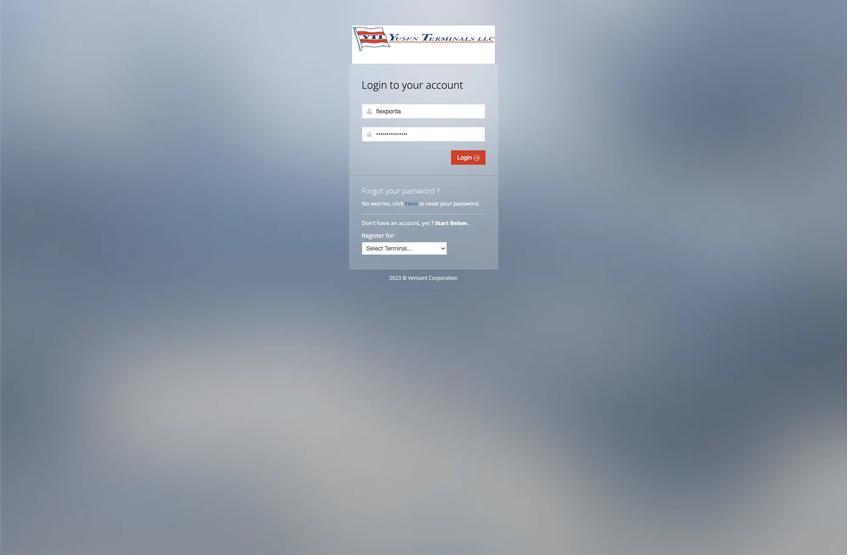 Task type: describe. For each thing, give the bounding box(es) containing it.
0 horizontal spatial ?
[[432, 219, 434, 227]]

don't
[[362, 219, 376, 227]]

password.
[[454, 200, 480, 208]]

Username text field
[[362, 104, 485, 119]]

account
[[426, 78, 464, 92]]

0 horizontal spatial to
[[390, 78, 400, 92]]

2023
[[390, 275, 402, 282]]

user image
[[366, 108, 373, 115]]

lock image
[[366, 131, 373, 138]]

register for:
[[362, 232, 396, 240]]

Password password field
[[362, 127, 485, 142]]

click
[[393, 200, 404, 208]]

2 vertical spatial your
[[441, 200, 453, 208]]

forgot your password ? no worries, click here to reset your password.
[[362, 186, 480, 208]]

0 vertical spatial your
[[402, 78, 424, 92]]

2023 © versiant corporation
[[390, 275, 458, 282]]

©
[[403, 275, 407, 282]]

account,
[[399, 219, 421, 227]]

reset
[[426, 200, 439, 208]]

here
[[406, 200, 418, 208]]

.
[[469, 219, 471, 227]]

register
[[362, 232, 385, 240]]

corporation
[[429, 275, 458, 282]]

yet
[[422, 219, 430, 227]]



Task type: locate. For each thing, give the bounding box(es) containing it.
an
[[391, 219, 398, 227]]

? inside forgot your password ? no worries, click here to reset your password.
[[437, 186, 440, 196]]

your up username text box
[[402, 78, 424, 92]]

your
[[402, 78, 424, 92], [386, 186, 401, 196], [441, 200, 453, 208]]

login for login to your account
[[362, 78, 387, 92]]

2 horizontal spatial your
[[441, 200, 453, 208]]

here link
[[406, 200, 418, 208]]

versiant
[[408, 275, 428, 282]]

?
[[437, 186, 440, 196], [432, 219, 434, 227]]

login to your account
[[362, 78, 464, 92]]

no
[[362, 200, 370, 208]]

1 vertical spatial login
[[458, 154, 474, 161]]

0 vertical spatial login
[[362, 78, 387, 92]]

to up username text box
[[390, 78, 400, 92]]

0 horizontal spatial your
[[386, 186, 401, 196]]

0 horizontal spatial login
[[362, 78, 387, 92]]

? right yet
[[432, 219, 434, 227]]

to
[[390, 78, 400, 92], [420, 200, 425, 208]]

below.
[[451, 219, 469, 227]]

0 vertical spatial to
[[390, 78, 400, 92]]

login
[[362, 78, 387, 92], [458, 154, 474, 161]]

1 vertical spatial to
[[420, 200, 425, 208]]

1 horizontal spatial login
[[458, 154, 474, 161]]

your up click
[[386, 186, 401, 196]]

to right here
[[420, 200, 425, 208]]

your right reset
[[441, 200, 453, 208]]

1 horizontal spatial your
[[402, 78, 424, 92]]

for:
[[386, 232, 396, 240]]

swapright image
[[474, 155, 480, 161]]

have
[[377, 219, 390, 227]]

password
[[403, 186, 435, 196]]

to inside forgot your password ? no worries, click here to reset your password.
[[420, 200, 425, 208]]

1 vertical spatial your
[[386, 186, 401, 196]]

don't have an account, yet ? start below. .
[[362, 219, 472, 227]]

? up reset
[[437, 186, 440, 196]]

login inside button
[[458, 154, 474, 161]]

0 vertical spatial ?
[[437, 186, 440, 196]]

1 horizontal spatial to
[[420, 200, 425, 208]]

forgot
[[362, 186, 384, 196]]

login for login
[[458, 154, 474, 161]]

1 vertical spatial ?
[[432, 219, 434, 227]]

worries,
[[371, 200, 392, 208]]

start
[[436, 219, 449, 227]]

login button
[[452, 151, 486, 165]]

1 horizontal spatial ?
[[437, 186, 440, 196]]



Task type: vqa. For each thing, say whether or not it's contained in the screenshot.
to in the Forgot your password ? No worries, click Here to reset your password.
yes



